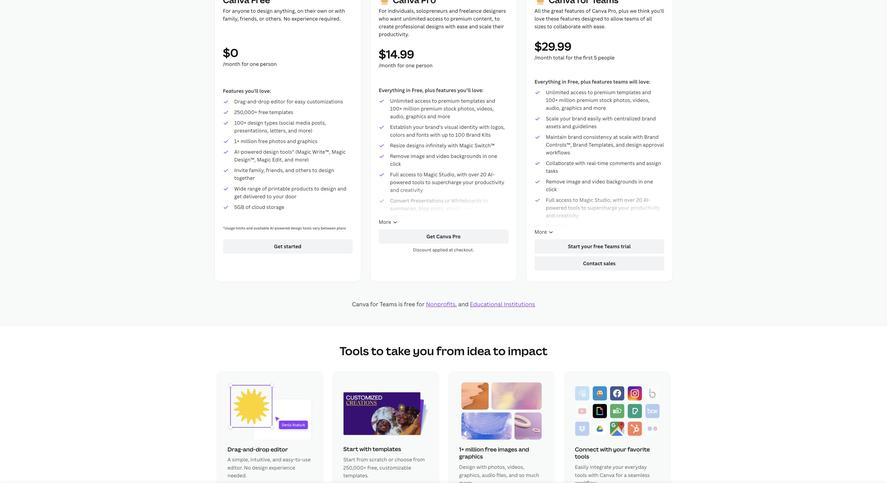 Task type: vqa. For each thing, say whether or not it's contained in the screenshot.
integrate
yes



Task type: describe. For each thing, give the bounding box(es) containing it.
and inside drag-and-drop editor a simple, intuitive, and easy-to-use editor. no design experience needed.
[[272, 456, 281, 463]]

choose
[[395, 456, 412, 463]]

design
[[252, 464, 268, 471]]

with inside 1+ million free images and graphics design with photos, videos, graphics, audio files, and so much more.
[[477, 464, 487, 470]]

start with templates start from scratch or choose from 250,000+ free, customizable templates.
[[343, 445, 425, 479]]

drag-and-drop editor a simple, intuitive, and easy-to-use editor. no design experience needed.
[[228, 445, 311, 479]]

a
[[624, 472, 627, 478]]

tools to take you from idea to impact
[[340, 343, 548, 358]]

2 to from the left
[[493, 343, 506, 358]]

from for you
[[436, 343, 465, 358]]

intuitive,
[[250, 456, 271, 463]]

customizable
[[379, 464, 411, 471]]

1 to from the left
[[371, 343, 384, 358]]

so
[[519, 472, 525, 478]]

templates.
[[343, 472, 369, 479]]

educational institutions link
[[470, 300, 535, 308]]

teams
[[380, 300, 397, 308]]

0 vertical spatial your
[[613, 445, 626, 453]]

nonprofits
[[426, 300, 455, 308]]

graphics,
[[459, 472, 481, 478]]

,
[[455, 300, 457, 308]]

you
[[413, 343, 434, 358]]

institutions
[[504, 300, 535, 308]]

images
[[498, 445, 517, 453]]

with up integrate
[[600, 445, 612, 453]]

1 vertical spatial your
[[613, 464, 624, 470]]

simple,
[[232, 456, 249, 463]]

videos,
[[507, 464, 524, 470]]

needed.
[[228, 472, 247, 479]]

no
[[244, 464, 251, 471]]

audio
[[482, 472, 495, 478]]

more.
[[459, 479, 473, 483]]

connect
[[575, 445, 599, 453]]

1 horizontal spatial from
[[413, 456, 425, 463]]

easy-
[[283, 456, 295, 463]]

2 tools from the top
[[575, 472, 587, 478]]

favorite
[[628, 445, 650, 453]]

1+ million free images and graphics design with photos, videos, graphics, audio files, and so much more.
[[459, 445, 539, 483]]

million
[[465, 445, 484, 453]]

seamless
[[628, 472, 650, 478]]

0 horizontal spatial for
[[370, 300, 378, 308]]

graphics
[[459, 453, 483, 461]]

0 horizontal spatial canva
[[352, 300, 369, 308]]



Task type: locate. For each thing, give the bounding box(es) containing it.
and right images
[[518, 445, 529, 453]]

250,000+
[[343, 464, 366, 471]]

impact
[[508, 343, 548, 358]]

much
[[526, 472, 539, 478]]

0 vertical spatial canva
[[352, 300, 369, 308]]

free inside 1+ million free images and graphics design with photos, videos, graphics, audio files, and so much more.
[[485, 445, 497, 453]]

and up experience
[[272, 456, 281, 463]]

for right "is"
[[417, 300, 425, 308]]

1 start from the top
[[343, 445, 358, 453]]

your right integrate
[[613, 464, 624, 470]]

for
[[370, 300, 378, 308], [417, 300, 425, 308], [616, 472, 623, 478]]

1 vertical spatial tools
[[575, 472, 587, 478]]

editor.
[[228, 464, 243, 471]]

to right idea
[[493, 343, 506, 358]]

from
[[436, 343, 465, 358], [357, 456, 368, 463], [413, 456, 425, 463]]

easily
[[575, 464, 589, 470]]

with
[[359, 445, 371, 453], [600, 445, 612, 453], [477, 464, 487, 470], [588, 472, 598, 478]]

0 horizontal spatial free
[[404, 300, 415, 308]]

nonprofits link
[[426, 300, 455, 308]]

a
[[228, 456, 231, 463]]

templates
[[373, 445, 401, 453]]

start
[[343, 445, 358, 453], [343, 456, 355, 463]]

integrate
[[590, 464, 611, 470]]

to-
[[295, 456, 302, 463]]

free
[[404, 300, 415, 308], [485, 445, 497, 453]]

tools down easily
[[575, 472, 587, 478]]

drag-
[[228, 445, 243, 453]]

with up workflow.
[[588, 472, 598, 478]]

is
[[398, 300, 403, 308]]

use
[[302, 456, 311, 463]]

photos,
[[488, 464, 506, 470]]

to left take
[[371, 343, 384, 358]]

2 start from the top
[[343, 456, 355, 463]]

your left the favorite
[[613, 445, 626, 453]]

tools up easily
[[575, 453, 589, 461]]

everyday
[[625, 464, 647, 470]]

1 horizontal spatial for
[[417, 300, 425, 308]]

for left 'teams'
[[370, 300, 378, 308]]

educational
[[470, 300, 502, 308]]

canva left 'teams'
[[352, 300, 369, 308]]

1+
[[459, 445, 464, 453]]

to
[[371, 343, 384, 358], [493, 343, 506, 358]]

0 vertical spatial start
[[343, 445, 358, 453]]

free,
[[367, 464, 378, 471]]

with inside start with templates start from scratch or choose from 250,000+ free, customizable templates.
[[359, 445, 371, 453]]

from up 250,000+
[[357, 456, 368, 463]]

for left a in the bottom right of the page
[[616, 472, 623, 478]]

connect with your favorite tools easily integrate your everyday tools with canva for a seamless workflow.
[[575, 445, 650, 483]]

2 horizontal spatial from
[[436, 343, 465, 358]]

0 vertical spatial free
[[404, 300, 415, 308]]

scratch
[[369, 456, 387, 463]]

free right million
[[485, 445, 497, 453]]

workflow.
[[575, 479, 598, 483]]

canva down integrate
[[600, 472, 615, 478]]

0 horizontal spatial from
[[357, 456, 368, 463]]

from right choose
[[413, 456, 425, 463]]

free right "is"
[[404, 300, 415, 308]]

from for start
[[357, 456, 368, 463]]

idea
[[467, 343, 491, 358]]

tools
[[575, 453, 589, 461], [575, 472, 587, 478]]

1 horizontal spatial to
[[493, 343, 506, 358]]

0 vertical spatial tools
[[575, 453, 589, 461]]

with up audio
[[477, 464, 487, 470]]

take
[[386, 343, 411, 358]]

files,
[[496, 472, 508, 478]]

from right you
[[436, 343, 465, 358]]

with up scratch
[[359, 445, 371, 453]]

drop
[[256, 445, 269, 453]]

tools
[[340, 343, 369, 358]]

1 horizontal spatial canva
[[600, 472, 615, 478]]

editor
[[271, 445, 288, 453]]

2 horizontal spatial for
[[616, 472, 623, 478]]

1 tools from the top
[[575, 453, 589, 461]]

canva inside connect with your favorite tools easily integrate your everyday tools with canva for a seamless workflow.
[[600, 472, 615, 478]]

and-
[[243, 445, 256, 453]]

1 horizontal spatial free
[[485, 445, 497, 453]]

1 vertical spatial canva
[[600, 472, 615, 478]]

canva
[[352, 300, 369, 308], [600, 472, 615, 478]]

experience
[[269, 464, 295, 471]]

canva for teams is free for nonprofits , and educational institutions
[[352, 300, 535, 308]]

1 vertical spatial start
[[343, 456, 355, 463]]

and right ,
[[458, 300, 469, 308]]

design
[[459, 464, 475, 470]]

0 horizontal spatial to
[[371, 343, 384, 358]]

or
[[388, 456, 394, 463]]

and down videos,
[[509, 472, 518, 478]]

and
[[458, 300, 469, 308], [518, 445, 529, 453], [272, 456, 281, 463], [509, 472, 518, 478]]

your
[[613, 445, 626, 453], [613, 464, 624, 470]]

1 vertical spatial free
[[485, 445, 497, 453]]

for inside connect with your favorite tools easily integrate your everyday tools with canva for a seamless workflow.
[[616, 472, 623, 478]]



